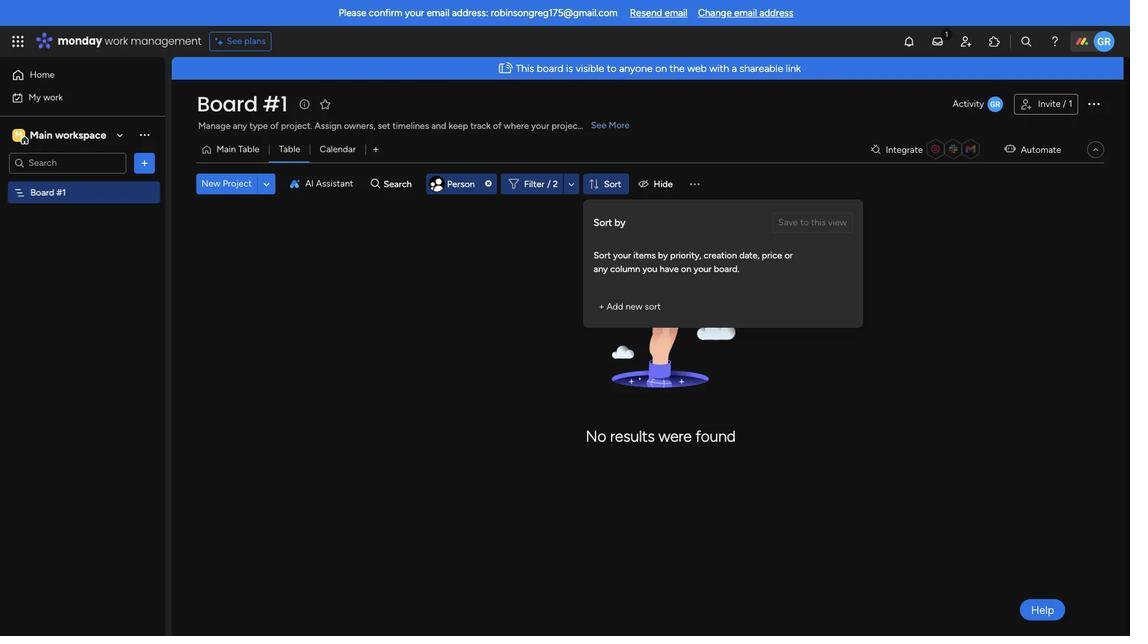 Task type: vqa. For each thing, say whether or not it's contained in the screenshot.
Calendar button
yes



Task type: locate. For each thing, give the bounding box(es) containing it.
help
[[1031, 604, 1055, 617]]

your up column
[[613, 250, 631, 261]]

#1 down the search in workspace field
[[57, 187, 66, 198]]

2 vertical spatial sort
[[594, 250, 611, 261]]

1 horizontal spatial any
[[594, 264, 608, 275]]

by down sort popup button
[[615, 217, 626, 229]]

1 vertical spatial see
[[591, 120, 607, 131]]

0 vertical spatial see
[[227, 36, 242, 47]]

option
[[0, 181, 165, 183]]

1 vertical spatial /
[[547, 179, 551, 190]]

1 horizontal spatial table
[[279, 144, 300, 155]]

work right the monday
[[105, 34, 128, 49]]

integrate
[[886, 144, 923, 155]]

Board #1 field
[[194, 89, 291, 119]]

1 vertical spatial main
[[217, 144, 236, 155]]

1 horizontal spatial of
[[493, 121, 502, 132]]

results
[[610, 427, 655, 446]]

0 vertical spatial board
[[197, 89, 258, 119]]

board.
[[714, 264, 740, 275]]

any left column
[[594, 264, 608, 275]]

invite
[[1038, 99, 1061, 110]]

board #1 list box
[[0, 179, 165, 379]]

shareable
[[740, 62, 784, 75]]

change
[[698, 7, 732, 19]]

1 vertical spatial any
[[594, 264, 608, 275]]

this
[[516, 62, 534, 75]]

the
[[670, 62, 685, 75]]

board #1 up 'type'
[[197, 89, 288, 119]]

email
[[427, 7, 450, 19], [665, 7, 688, 19], [734, 7, 757, 19]]

1 of from the left
[[270, 121, 279, 132]]

workspace selection element
[[12, 127, 108, 144]]

inbox image
[[932, 35, 944, 48]]

2 email from the left
[[665, 7, 688, 19]]

animation image
[[495, 58, 516, 79]]

0 vertical spatial board #1
[[197, 89, 288, 119]]

have
[[660, 264, 679, 275]]

options image
[[138, 157, 151, 170]]

0 horizontal spatial #1
[[57, 187, 66, 198]]

work inside button
[[43, 92, 63, 103]]

new project
[[202, 178, 252, 189]]

sort for sort by
[[594, 217, 613, 229]]

/ left the 2 in the left of the page
[[547, 179, 551, 190]]

my
[[29, 92, 41, 103]]

/ left 1
[[1063, 99, 1067, 110]]

resend email
[[630, 7, 688, 19]]

1 vertical spatial sort
[[594, 217, 613, 229]]

0 horizontal spatial by
[[615, 217, 626, 229]]

by up have
[[658, 250, 668, 261]]

no results image
[[586, 280, 736, 411]]

0 horizontal spatial work
[[43, 92, 63, 103]]

sort inside sort your items by priority, creation date, price or any column you have on your board.
[[594, 250, 611, 261]]

0 vertical spatial /
[[1063, 99, 1067, 110]]

any left 'type'
[[233, 121, 247, 132]]

more
[[609, 120, 630, 131]]

#1 up 'type'
[[263, 89, 288, 119]]

1 vertical spatial work
[[43, 92, 63, 103]]

please confirm your email address: robinsongreg175@gmail.com
[[339, 7, 618, 19]]

show board description image
[[297, 98, 312, 111]]

workspace image
[[12, 128, 25, 142]]

type
[[250, 121, 268, 132]]

1 vertical spatial by
[[658, 250, 668, 261]]

table
[[238, 144, 260, 155], [279, 144, 300, 155]]

0 horizontal spatial see
[[227, 36, 242, 47]]

1 image
[[941, 27, 953, 41]]

ai assistant button
[[284, 174, 359, 194]]

0 horizontal spatial /
[[547, 179, 551, 190]]

1 horizontal spatial on
[[681, 264, 692, 275]]

main for main workspace
[[30, 129, 53, 141]]

sort
[[645, 301, 661, 312]]

work
[[105, 34, 128, 49], [43, 92, 63, 103]]

person
[[447, 179, 475, 190]]

greg robinson image
[[1094, 31, 1115, 52]]

email left the address:
[[427, 7, 450, 19]]

board inside list box
[[30, 187, 54, 198]]

angle down image
[[264, 179, 270, 189]]

see
[[227, 36, 242, 47], [591, 120, 607, 131]]

see plans button
[[209, 32, 272, 51]]

main
[[30, 129, 53, 141], [217, 144, 236, 155]]

web
[[688, 62, 707, 75]]

menu image
[[689, 178, 702, 191]]

see plans
[[227, 36, 266, 47]]

plans
[[244, 36, 266, 47]]

1 horizontal spatial /
[[1063, 99, 1067, 110]]

email for resend email
[[665, 7, 688, 19]]

see more
[[591, 120, 630, 131]]

ai logo image
[[290, 179, 300, 189]]

3 email from the left
[[734, 7, 757, 19]]

add to favorites image
[[319, 98, 332, 111]]

date,
[[740, 250, 760, 261]]

0 vertical spatial by
[[615, 217, 626, 229]]

this  board is visible to anyone on the web with a shareable link
[[516, 62, 801, 75]]

0 horizontal spatial board
[[30, 187, 54, 198]]

sort up sort by
[[604, 179, 622, 190]]

0 vertical spatial main
[[30, 129, 53, 141]]

calendar
[[320, 144, 356, 155]]

0 horizontal spatial table
[[238, 144, 260, 155]]

1 horizontal spatial main
[[217, 144, 236, 155]]

keep
[[449, 121, 468, 132]]

main table button
[[196, 139, 269, 160]]

1 vertical spatial on
[[681, 264, 692, 275]]

see inside button
[[227, 36, 242, 47]]

main inside workspace selection element
[[30, 129, 53, 141]]

home button
[[8, 65, 139, 86]]

0 horizontal spatial on
[[655, 62, 667, 75]]

0 horizontal spatial any
[[233, 121, 247, 132]]

1 vertical spatial board
[[30, 187, 54, 198]]

monday
[[58, 34, 102, 49]]

project
[[223, 178, 252, 189]]

your right where
[[531, 121, 550, 132]]

assistant
[[316, 178, 354, 189]]

of
[[270, 121, 279, 132], [493, 121, 502, 132]]

0 horizontal spatial board #1
[[30, 187, 66, 198]]

0 vertical spatial sort
[[604, 179, 622, 190]]

see left plans
[[227, 36, 242, 47]]

see left more
[[591, 120, 607, 131]]

2 horizontal spatial email
[[734, 7, 757, 19]]

work right my
[[43, 92, 63, 103]]

0 horizontal spatial main
[[30, 129, 53, 141]]

sort up column
[[594, 250, 611, 261]]

board #1 inside list box
[[30, 187, 66, 198]]

1 horizontal spatial board #1
[[197, 89, 288, 119]]

with
[[710, 62, 729, 75]]

sort
[[604, 179, 622, 190], [594, 217, 613, 229], [594, 250, 611, 261]]

board #1 down the search in workspace field
[[30, 187, 66, 198]]

1 horizontal spatial see
[[591, 120, 607, 131]]

1 horizontal spatial board
[[197, 89, 258, 119]]

by inside sort your items by priority, creation date, price or any column you have on your board.
[[658, 250, 668, 261]]

table button
[[269, 139, 310, 160]]

main down manage
[[217, 144, 236, 155]]

0 horizontal spatial of
[[270, 121, 279, 132]]

options image
[[1086, 96, 1102, 111]]

1 horizontal spatial work
[[105, 34, 128, 49]]

board #1
[[197, 89, 288, 119], [30, 187, 66, 198]]

on inside sort your items by priority, creation date, price or any column you have on your board.
[[681, 264, 692, 275]]

on left the
[[655, 62, 667, 75]]

on down priority, on the top right of page
[[681, 264, 692, 275]]

of right 'type'
[[270, 121, 279, 132]]

invite members image
[[960, 35, 973, 48]]

on
[[655, 62, 667, 75], [681, 264, 692, 275]]

1 table from the left
[[238, 144, 260, 155]]

sort down sort popup button
[[594, 217, 613, 229]]

sort for sort
[[604, 179, 622, 190]]

change email address link
[[698, 7, 794, 19]]

board up manage
[[197, 89, 258, 119]]

of right track
[[493, 121, 502, 132]]

arrow down image
[[564, 176, 580, 192]]

/ inside button
[[1063, 99, 1067, 110]]

0 horizontal spatial email
[[427, 7, 450, 19]]

email right resend
[[665, 7, 688, 19]]

you
[[643, 264, 658, 275]]

ai
[[305, 178, 314, 189]]

work for monday
[[105, 34, 128, 49]]

anyone
[[619, 62, 653, 75]]

sort inside popup button
[[604, 179, 622, 190]]

please
[[339, 7, 367, 19]]

board down the search in workspace field
[[30, 187, 54, 198]]

my work
[[29, 92, 63, 103]]

table down the project.
[[279, 144, 300, 155]]

address
[[760, 7, 794, 19]]

1 horizontal spatial by
[[658, 250, 668, 261]]

visible
[[576, 62, 604, 75]]

#1
[[263, 89, 288, 119], [57, 187, 66, 198]]

dapulse integrations image
[[871, 145, 881, 155]]

main workspace
[[30, 129, 106, 141]]

main inside button
[[217, 144, 236, 155]]

by
[[615, 217, 626, 229], [658, 250, 668, 261]]

0 vertical spatial work
[[105, 34, 128, 49]]

change email address
[[698, 7, 794, 19]]

new
[[202, 178, 221, 189]]

main table
[[217, 144, 260, 155]]

set
[[378, 121, 390, 132]]

1 vertical spatial board #1
[[30, 187, 66, 198]]

a
[[732, 62, 737, 75]]

Search in workspace field
[[27, 156, 108, 170]]

0 vertical spatial #1
[[263, 89, 288, 119]]

help image
[[1049, 35, 1062, 48]]

new team image
[[427, 174, 447, 194]]

1 vertical spatial #1
[[57, 187, 66, 198]]

sort button
[[583, 174, 629, 194]]

main right workspace icon
[[30, 129, 53, 141]]

see more link
[[590, 119, 631, 132]]

table down 'type'
[[238, 144, 260, 155]]

1 horizontal spatial email
[[665, 7, 688, 19]]

email right change
[[734, 7, 757, 19]]

1 horizontal spatial #1
[[263, 89, 288, 119]]

#1 inside board #1 list box
[[57, 187, 66, 198]]

2
[[553, 179, 558, 190]]

priority,
[[670, 250, 702, 261]]

automate
[[1021, 144, 1062, 155]]

hide
[[654, 179, 673, 190]]

home
[[30, 69, 55, 80]]



Task type: describe. For each thing, give the bounding box(es) containing it.
confirm
[[369, 7, 403, 19]]

assign
[[315, 121, 342, 132]]

filter / 2
[[524, 179, 558, 190]]

management
[[131, 34, 201, 49]]

new project button
[[196, 174, 257, 194]]

and
[[431, 121, 446, 132]]

is
[[566, 62, 573, 75]]

new
[[626, 301, 643, 312]]

track
[[471, 121, 491, 132]]

no results were found
[[586, 427, 736, 446]]

invite / 1
[[1038, 99, 1073, 110]]

select product image
[[12, 35, 25, 48]]

m
[[15, 129, 23, 140]]

work for my
[[43, 92, 63, 103]]

dapulse close image
[[485, 181, 492, 188]]

filter
[[524, 179, 545, 190]]

where
[[504, 121, 529, 132]]

manage
[[198, 121, 231, 132]]

Search field
[[381, 175, 419, 193]]

/ for 1
[[1063, 99, 1067, 110]]

your right confirm
[[405, 7, 424, 19]]

link
[[786, 62, 801, 75]]

to
[[607, 62, 617, 75]]

column
[[610, 264, 640, 275]]

sort for sort your items by priority, creation date, price or any column you have on your board.
[[594, 250, 611, 261]]

2 table from the left
[[279, 144, 300, 155]]

search everything image
[[1020, 35, 1033, 48]]

board
[[537, 62, 564, 75]]

/ for 2
[[547, 179, 551, 190]]

calendar button
[[310, 139, 366, 160]]

sort by
[[594, 217, 626, 229]]

email for change email address
[[734, 7, 757, 19]]

found
[[696, 427, 736, 446]]

resend
[[630, 7, 663, 19]]

project
[[552, 121, 581, 132]]

address:
[[452, 7, 489, 19]]

v2 search image
[[371, 177, 381, 191]]

project.
[[281, 121, 312, 132]]

collapse board header image
[[1091, 145, 1101, 155]]

invite / 1 button
[[1014, 94, 1079, 115]]

2 of from the left
[[493, 121, 502, 132]]

activity
[[953, 99, 985, 110]]

main for main table
[[217, 144, 236, 155]]

robinsongreg175@gmail.com
[[491, 7, 618, 19]]

manage any type of project. assign owners, set timelines and keep track of where your project stands.
[[198, 121, 612, 132]]

hide button
[[633, 174, 681, 194]]

workspace
[[55, 129, 106, 141]]

your down priority, on the top right of page
[[694, 264, 712, 275]]

sort your items by priority, creation date, price or any column you have on your board.
[[594, 250, 793, 275]]

stands.
[[583, 121, 612, 132]]

items
[[634, 250, 656, 261]]

or
[[785, 250, 793, 261]]

+ add new sort button
[[594, 297, 666, 318]]

add
[[607, 301, 624, 312]]

were
[[659, 427, 692, 446]]

1 email from the left
[[427, 7, 450, 19]]

autopilot image
[[1005, 141, 1016, 157]]

person button
[[427, 174, 497, 194]]

1
[[1069, 99, 1073, 110]]

any inside sort your items by priority, creation date, price or any column you have on your board.
[[594, 264, 608, 275]]

apps image
[[989, 35, 1002, 48]]

see for see more
[[591, 120, 607, 131]]

+ add new sort
[[599, 301, 661, 312]]

workspace options image
[[138, 129, 151, 141]]

help button
[[1020, 600, 1066, 621]]

monday work management
[[58, 34, 201, 49]]

0 vertical spatial any
[[233, 121, 247, 132]]

+
[[599, 301, 605, 312]]

my work button
[[8, 87, 139, 108]]

see for see plans
[[227, 36, 242, 47]]

notifications image
[[903, 35, 916, 48]]

owners,
[[344, 121, 376, 132]]

timelines
[[393, 121, 429, 132]]

ai assistant
[[305, 178, 354, 189]]

activity button
[[948, 94, 1009, 115]]

0 vertical spatial on
[[655, 62, 667, 75]]

creation
[[704, 250, 737, 261]]

add view image
[[373, 145, 379, 155]]

price
[[762, 250, 783, 261]]

resend email link
[[630, 7, 688, 19]]



